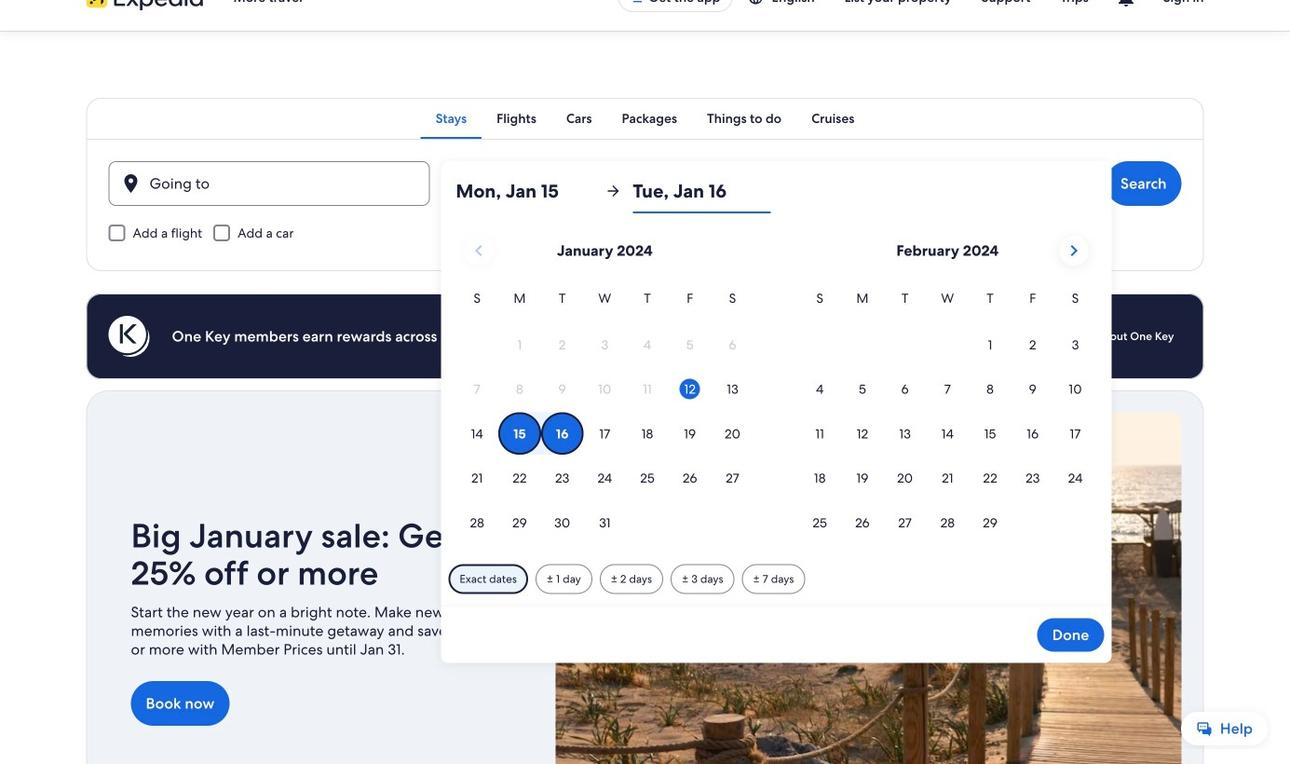 Task type: describe. For each thing, give the bounding box(es) containing it.
small image
[[748, 0, 772, 6]]

directional image
[[605, 183, 622, 199]]

february 2024 element
[[799, 288, 1097, 546]]

next month image
[[1063, 240, 1085, 262]]

today element
[[680, 379, 701, 399]]

expedia logo image
[[86, 0, 204, 10]]

download the app button image
[[630, 0, 645, 5]]



Task type: vqa. For each thing, say whether or not it's contained in the screenshot.
Directional image
yes



Task type: locate. For each thing, give the bounding box(es) containing it.
tab list
[[86, 98, 1205, 139]]

main content
[[0, 31, 1291, 764]]

january 2024 element
[[456, 288, 754, 546]]

communication center icon image
[[1115, 0, 1138, 8]]

previous month image
[[468, 240, 490, 262]]

application
[[456, 228, 1097, 546]]



